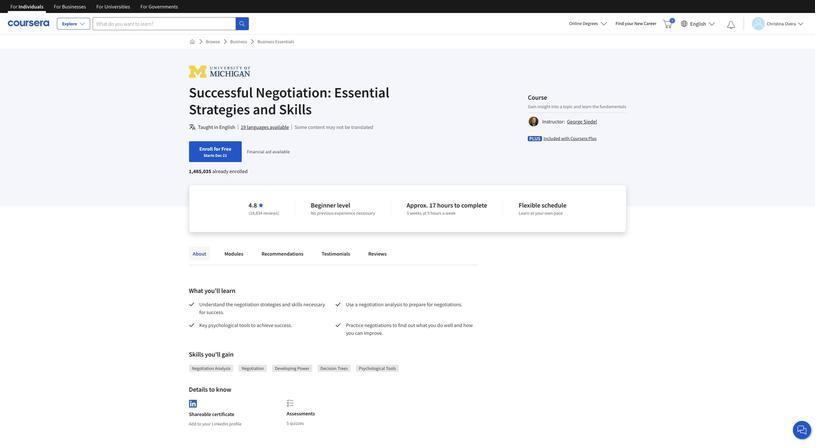Task type: describe. For each thing, give the bounding box(es) containing it.
4.8
[[249, 201, 257, 210]]

coursera
[[570, 136, 588, 141]]

complete
[[461, 201, 487, 210]]

at inside approx. 17 hours to complete 3 weeks at 5 hours a week
[[423, 211, 426, 216]]

enroll
[[199, 146, 213, 152]]

quizzes
[[290, 421, 304, 427]]

reviews link
[[364, 247, 391, 261]]

linkedin
[[212, 422, 228, 427]]

prepare
[[409, 302, 426, 308]]

pace
[[554, 211, 563, 216]]

1 vertical spatial hours
[[431, 211, 441, 216]]

for individuals
[[10, 3, 43, 10]]

financial
[[247, 149, 264, 155]]

19 languages available button
[[241, 123, 289, 131]]

beginner level no previous experience necessary
[[311, 201, 375, 216]]

for businesses
[[54, 3, 86, 10]]

essentials
[[275, 39, 294, 45]]

week
[[446, 211, 456, 216]]

starts
[[204, 153, 214, 158]]

coursera image
[[8, 18, 49, 29]]

be
[[345, 124, 350, 130]]

negotiation for analysis
[[359, 302, 384, 308]]

what
[[189, 287, 203, 295]]

psychological
[[208, 322, 238, 329]]

for for businesses
[[54, 3, 61, 10]]

out
[[408, 322, 415, 329]]

for inside enroll for free starts dec 21
[[214, 146, 220, 152]]

essential
[[334, 84, 389, 102]]

1 vertical spatial 5
[[287, 421, 289, 427]]

explore
[[62, 21, 77, 27]]

taught in english
[[198, 124, 235, 130]]

negotiations
[[364, 322, 392, 329]]

certificate
[[212, 411, 234, 418]]

banner navigation
[[5, 0, 183, 13]]

use
[[346, 302, 354, 308]]

for for individuals
[[10, 3, 18, 10]]

financial aid available button
[[247, 149, 290, 155]]

online degrees button
[[564, 16, 612, 31]]

online degrees
[[569, 20, 598, 26]]

businesses
[[62, 3, 86, 10]]

1,485,035
[[189, 168, 211, 175]]

negotiation for negotiation analysis
[[192, 366, 214, 372]]

0 horizontal spatial skills
[[189, 351, 204, 359]]

insight
[[538, 104, 550, 109]]

with
[[561, 136, 570, 141]]

developing
[[275, 366, 296, 372]]

approx.
[[407, 201, 428, 210]]

2 horizontal spatial for
[[427, 302, 433, 308]]

practice
[[346, 322, 363, 329]]

strategies
[[260, 302, 281, 308]]

tools
[[386, 366, 396, 372]]

career
[[644, 20, 656, 26]]

details
[[189, 386, 208, 394]]

add to your linkedin profile
[[189, 422, 242, 427]]

included
[[544, 136, 560, 141]]

coursera plus image
[[528, 136, 542, 141]]

analysis
[[215, 366, 231, 372]]

for for universities
[[96, 3, 103, 10]]

to right add
[[197, 422, 201, 427]]

success. inside understand the negotiation strategies and skills necessary for success.
[[206, 309, 224, 316]]

business for business
[[230, 39, 247, 45]]

individuals
[[19, 3, 43, 10]]

shareable certificate
[[189, 411, 234, 418]]

some
[[295, 124, 307, 130]]

about link
[[189, 247, 210, 261]]

financial aid available
[[247, 149, 290, 155]]

skills inside successful negotiation: essential strategies and skills
[[279, 101, 312, 118]]

may
[[326, 124, 335, 130]]

5 inside approx. 17 hours to complete 3 weeks at 5 hours a week
[[427, 211, 430, 216]]

recommendations link
[[258, 247, 307, 261]]

0 horizontal spatial a
[[355, 302, 358, 308]]

understand
[[199, 302, 225, 308]]

key psychological tools to achieve success.
[[199, 322, 292, 329]]

aid
[[265, 149, 271, 155]]

successful
[[189, 84, 253, 102]]

flexible schedule learn at your own pace
[[519, 201, 566, 216]]

1 vertical spatial learn
[[221, 287, 235, 295]]

decision trees
[[320, 366, 348, 372]]

and inside understand the negotiation strategies and skills necessary for success.
[[282, 302, 290, 308]]

shareable
[[189, 411, 211, 418]]

for inside understand the negotiation strategies and skills necessary for success.
[[199, 309, 205, 316]]

for universities
[[96, 3, 130, 10]]

gain
[[222, 351, 234, 359]]

What do you want to learn? text field
[[93, 17, 236, 30]]

available for financial aid available
[[272, 149, 290, 155]]

included with coursera plus
[[544, 136, 597, 141]]

skills you'll gain
[[189, 351, 234, 359]]

at inside the flexible schedule learn at your own pace
[[530, 211, 534, 216]]

gain
[[528, 104, 537, 109]]

17
[[429, 201, 436, 210]]

0 vertical spatial hours
[[437, 201, 453, 210]]

learn inside course gain insight into a topic and learn the fundamentals
[[582, 104, 592, 109]]

0 horizontal spatial you
[[346, 330, 354, 337]]

weeks
[[410, 211, 422, 216]]

developing power
[[275, 366, 309, 372]]

already
[[212, 168, 228, 175]]

5 quizzes
[[287, 421, 304, 427]]

the inside understand the negotiation strategies and skills necessary for success.
[[226, 302, 233, 308]]

psychological
[[359, 366, 385, 372]]

testimonials
[[322, 251, 350, 257]]



Task type: vqa. For each thing, say whether or not it's contained in the screenshot.
the Trees
yes



Task type: locate. For each thing, give the bounding box(es) containing it.
1 horizontal spatial necessary
[[356, 211, 375, 216]]

to up week
[[454, 201, 460, 210]]

to inside approx. 17 hours to complete 3 weeks at 5 hours a week
[[454, 201, 460, 210]]

english right shopping cart: 1 item icon
[[690, 20, 706, 27]]

1 horizontal spatial your
[[535, 211, 544, 216]]

find
[[398, 322, 407, 329]]

0 vertical spatial learn
[[582, 104, 592, 109]]

None search field
[[93, 17, 249, 30]]

home image
[[190, 39, 195, 44]]

to inside practice negotiations to find out what you do well and how you can improve.
[[393, 322, 397, 329]]

universities
[[104, 3, 130, 10]]

negotiations.
[[434, 302, 462, 308]]

1 horizontal spatial negotiation
[[359, 302, 384, 308]]

how
[[463, 322, 473, 329]]

taught
[[198, 124, 213, 130]]

can
[[355, 330, 363, 337]]

a inside course gain insight into a topic and learn the fundamentals
[[560, 104, 562, 109]]

included with coursera plus link
[[544, 135, 597, 142]]

0 horizontal spatial negotiation
[[234, 302, 259, 308]]

free
[[221, 146, 231, 152]]

business right browse link
[[230, 39, 247, 45]]

for down 'understand'
[[199, 309, 205, 316]]

1 horizontal spatial skills
[[279, 101, 312, 118]]

you'll for skills
[[205, 351, 220, 359]]

0 vertical spatial you'll
[[204, 287, 220, 295]]

negotiation down skills you'll gain
[[192, 366, 214, 372]]

1 business from the left
[[230, 39, 247, 45]]

and right well in the bottom right of the page
[[454, 322, 462, 329]]

for left individuals at left top
[[10, 3, 18, 10]]

the
[[593, 104, 599, 109], [226, 302, 233, 308]]

5 down 17
[[427, 211, 430, 216]]

no
[[311, 211, 316, 216]]

1 vertical spatial a
[[442, 211, 445, 216]]

0 horizontal spatial business
[[230, 39, 247, 45]]

0 horizontal spatial at
[[423, 211, 426, 216]]

1 vertical spatial your
[[535, 211, 544, 216]]

(18,834 reviews)
[[249, 211, 279, 216]]

3 for from the left
[[96, 3, 103, 10]]

necessary right skills
[[303, 302, 325, 308]]

negotiation right analysis
[[242, 366, 264, 372]]

profile
[[229, 422, 242, 427]]

learn
[[519, 211, 529, 216]]

19
[[241, 124, 246, 130]]

1,485,035 already enrolled
[[189, 168, 248, 175]]

at
[[423, 211, 426, 216], [530, 211, 534, 216]]

2 negotiation from the left
[[359, 302, 384, 308]]

university of michigan image
[[189, 64, 250, 79]]

testimonials link
[[318, 247, 354, 261]]

the right 'understand'
[[226, 302, 233, 308]]

1 horizontal spatial 5
[[427, 211, 430, 216]]

english inside button
[[690, 20, 706, 27]]

0 horizontal spatial success.
[[206, 309, 224, 316]]

hours down 17
[[431, 211, 441, 216]]

success.
[[206, 309, 224, 316], [274, 322, 292, 329]]

negotiation up key psychological tools to achieve success.
[[234, 302, 259, 308]]

decision
[[320, 366, 337, 372]]

1 horizontal spatial learn
[[582, 104, 592, 109]]

successful negotiation: essential strategies and skills
[[189, 84, 389, 118]]

available for 19 languages available
[[270, 124, 289, 130]]

1 vertical spatial skills
[[189, 351, 204, 359]]

0 vertical spatial your
[[625, 20, 634, 26]]

0 vertical spatial english
[[690, 20, 706, 27]]

christina overa
[[767, 21, 796, 27]]

chat with us image
[[797, 426, 807, 436]]

0 vertical spatial skills
[[279, 101, 312, 118]]

1 negotiation from the left
[[234, 302, 259, 308]]

learn up siedel
[[582, 104, 592, 109]]

0 horizontal spatial for
[[199, 309, 205, 316]]

a
[[560, 104, 562, 109], [442, 211, 445, 216], [355, 302, 358, 308]]

the inside course gain insight into a topic and learn the fundamentals
[[593, 104, 599, 109]]

0 vertical spatial 5
[[427, 211, 430, 216]]

1 negotiation from the left
[[192, 366, 214, 372]]

0 vertical spatial necessary
[[356, 211, 375, 216]]

0 horizontal spatial the
[[226, 302, 233, 308]]

you left can
[[346, 330, 354, 337]]

for left the universities
[[96, 3, 103, 10]]

1 horizontal spatial you
[[428, 322, 436, 329]]

success. down 'understand'
[[206, 309, 224, 316]]

your right find
[[625, 20, 634, 26]]

trees
[[338, 366, 348, 372]]

1 horizontal spatial business
[[257, 39, 274, 45]]

2 horizontal spatial a
[[560, 104, 562, 109]]

course
[[528, 93, 547, 101]]

negotiation inside understand the negotiation strategies and skills necessary for success.
[[234, 302, 259, 308]]

for for governments
[[140, 3, 148, 10]]

business for business essentials
[[257, 39, 274, 45]]

0 horizontal spatial learn
[[221, 287, 235, 295]]

experience
[[335, 211, 355, 216]]

2 for from the left
[[54, 3, 61, 10]]

and
[[253, 101, 276, 118], [574, 104, 581, 109], [282, 302, 290, 308], [454, 322, 462, 329]]

negotiation analysis
[[192, 366, 231, 372]]

a inside approx. 17 hours to complete 3 weeks at 5 hours a week
[[442, 211, 445, 216]]

1 vertical spatial the
[[226, 302, 233, 308]]

into
[[551, 104, 559, 109]]

at right learn
[[530, 211, 534, 216]]

0 horizontal spatial necessary
[[303, 302, 325, 308]]

topic
[[563, 104, 573, 109]]

1 horizontal spatial for
[[214, 146, 220, 152]]

1 vertical spatial success.
[[274, 322, 292, 329]]

available
[[270, 124, 289, 130], [272, 149, 290, 155]]

skills up the negotiation analysis
[[189, 351, 204, 359]]

enroll for free starts dec 21
[[199, 146, 231, 158]]

hours up week
[[437, 201, 453, 210]]

for left businesses
[[54, 3, 61, 10]]

to left know
[[209, 386, 215, 394]]

0 vertical spatial for
[[214, 146, 220, 152]]

2 vertical spatial your
[[202, 422, 211, 427]]

available left some
[[270, 124, 289, 130]]

1 horizontal spatial english
[[690, 20, 706, 27]]

2 horizontal spatial your
[[625, 20, 634, 26]]

0 horizontal spatial english
[[219, 124, 235, 130]]

your inside the flexible schedule learn at your own pace
[[535, 211, 544, 216]]

3
[[407, 211, 409, 216]]

learn up 'understand'
[[221, 287, 235, 295]]

1 horizontal spatial success.
[[274, 322, 292, 329]]

5 left quizzes
[[287, 421, 289, 427]]

negotiation right use
[[359, 302, 384, 308]]

schedule
[[542, 201, 566, 210]]

you'll up the negotiation analysis
[[205, 351, 220, 359]]

business link
[[228, 36, 250, 48]]

2 vertical spatial for
[[199, 309, 205, 316]]

reviews
[[368, 251, 387, 257]]

1 vertical spatial available
[[272, 149, 290, 155]]

available right aid
[[272, 149, 290, 155]]

negotiation
[[234, 302, 259, 308], [359, 302, 384, 308]]

and inside practice negotiations to find out what you do well and how you can improve.
[[454, 322, 462, 329]]

what
[[416, 322, 427, 329]]

achieve
[[257, 322, 273, 329]]

0 horizontal spatial 5
[[287, 421, 289, 427]]

psychological tools
[[359, 366, 396, 372]]

0 horizontal spatial negotiation
[[192, 366, 214, 372]]

some content may not be translated
[[295, 124, 373, 130]]

beginner
[[311, 201, 336, 210]]

for
[[214, 146, 220, 152], [427, 302, 433, 308], [199, 309, 205, 316]]

business inside "link"
[[230, 39, 247, 45]]

you'll up 'understand'
[[204, 287, 220, 295]]

(18,834
[[249, 211, 262, 216]]

overa
[[785, 21, 796, 27]]

1 vertical spatial necessary
[[303, 302, 325, 308]]

your left own
[[535, 211, 544, 216]]

for
[[10, 3, 18, 10], [54, 3, 61, 10], [96, 3, 103, 10], [140, 3, 148, 10]]

you left the do
[[428, 322, 436, 329]]

christina
[[767, 21, 784, 27]]

and left skills
[[282, 302, 290, 308]]

recommendations
[[262, 251, 303, 257]]

assessments
[[287, 411, 315, 417]]

necessary right experience
[[356, 211, 375, 216]]

learn
[[582, 104, 592, 109], [221, 287, 235, 295]]

2 vertical spatial a
[[355, 302, 358, 308]]

george siedel link
[[567, 118, 597, 125]]

4 for from the left
[[140, 3, 148, 10]]

well
[[444, 322, 453, 329]]

1 for from the left
[[10, 3, 18, 10]]

practice negotiations to find out what you do well and how you can improve.
[[346, 322, 474, 337]]

shopping cart: 1 item image
[[663, 18, 675, 28]]

at right weeks
[[423, 211, 426, 216]]

previous
[[317, 211, 334, 216]]

the up siedel
[[593, 104, 599, 109]]

for right prepare
[[427, 302, 433, 308]]

english
[[690, 20, 706, 27], [219, 124, 235, 130]]

to right tools
[[251, 322, 256, 329]]

analysis
[[385, 302, 402, 308]]

for left governments
[[140, 3, 148, 10]]

plus
[[588, 136, 597, 141]]

19 languages available
[[241, 124, 289, 130]]

george siedel image
[[529, 117, 539, 126]]

english right in
[[219, 124, 235, 130]]

0 vertical spatial success.
[[206, 309, 224, 316]]

your down shareable certificate
[[202, 422, 211, 427]]

1 horizontal spatial the
[[593, 104, 599, 109]]

negotiation for negotiation
[[242, 366, 264, 372]]

1 vertical spatial for
[[427, 302, 433, 308]]

1 horizontal spatial negotiation
[[242, 366, 264, 372]]

a right use
[[355, 302, 358, 308]]

1 horizontal spatial a
[[442, 211, 445, 216]]

for governments
[[140, 3, 178, 10]]

negotiation for strategies
[[234, 302, 259, 308]]

1 vertical spatial you
[[346, 330, 354, 337]]

strategies
[[189, 101, 250, 118]]

you'll for what
[[204, 287, 220, 295]]

2 at from the left
[[530, 211, 534, 216]]

21
[[223, 153, 227, 158]]

for up dec
[[214, 146, 220, 152]]

0 vertical spatial available
[[270, 124, 289, 130]]

a left week
[[442, 211, 445, 216]]

1 horizontal spatial at
[[530, 211, 534, 216]]

1 vertical spatial you'll
[[205, 351, 220, 359]]

show notifications image
[[727, 21, 735, 29]]

success. right achieve
[[274, 322, 292, 329]]

necessary inside beginner level no previous experience necessary
[[356, 211, 375, 216]]

available inside button
[[270, 124, 289, 130]]

find your new career
[[616, 20, 656, 26]]

and up 19 languages available
[[253, 101, 276, 118]]

0 vertical spatial you
[[428, 322, 436, 329]]

business left essentials
[[257, 39, 274, 45]]

course gain insight into a topic and learn the fundamentals
[[528, 93, 626, 109]]

in
[[214, 124, 218, 130]]

a right the into at the top of the page
[[560, 104, 562, 109]]

online
[[569, 20, 582, 26]]

key
[[199, 322, 207, 329]]

to left prepare
[[403, 302, 408, 308]]

tools
[[239, 322, 250, 329]]

0 vertical spatial the
[[593, 104, 599, 109]]

about
[[193, 251, 206, 257]]

and right topic
[[574, 104, 581, 109]]

find your new career link
[[612, 20, 660, 28]]

business essentials link
[[255, 36, 297, 48]]

2 business from the left
[[257, 39, 274, 45]]

2 negotiation from the left
[[242, 366, 264, 372]]

and inside course gain insight into a topic and learn the fundamentals
[[574, 104, 581, 109]]

skills up some
[[279, 101, 312, 118]]

understand the negotiation strategies and skills necessary for success.
[[199, 302, 326, 316]]

to left find
[[393, 322, 397, 329]]

0 vertical spatial a
[[560, 104, 562, 109]]

know
[[216, 386, 231, 394]]

what you'll learn
[[189, 287, 235, 295]]

add
[[189, 422, 196, 427]]

level
[[337, 201, 350, 210]]

0 horizontal spatial your
[[202, 422, 211, 427]]

necessary inside understand the negotiation strategies and skills necessary for success.
[[303, 302, 325, 308]]

christina overa button
[[743, 17, 803, 30]]

1 vertical spatial english
[[219, 124, 235, 130]]

and inside successful negotiation: essential strategies and skills
[[253, 101, 276, 118]]

languages
[[247, 124, 269, 130]]

siedel
[[584, 118, 597, 125]]

1 at from the left
[[423, 211, 426, 216]]



